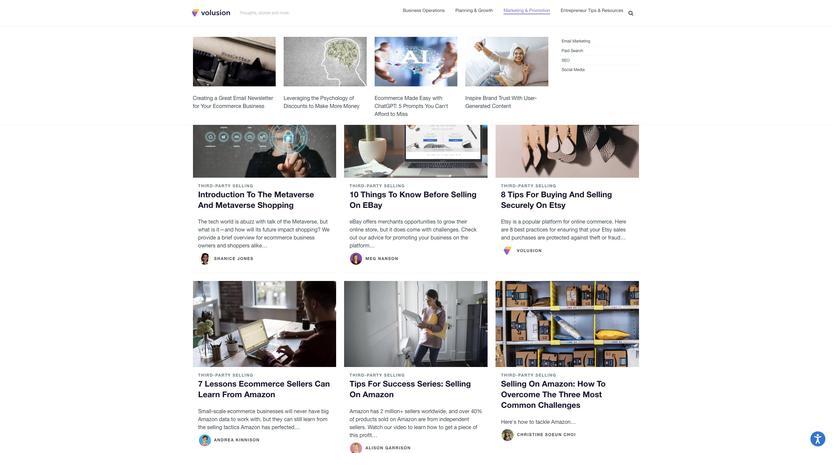 Task type: vqa. For each thing, say whether or not it's contained in the screenshot.


Task type: locate. For each thing, give the bounding box(es) containing it.
to up 'tactics'
[[231, 416, 236, 422]]

against
[[571, 235, 588, 241]]

10
[[350, 190, 359, 199]]

your down come
[[419, 235, 429, 241]]

the up make
[[311, 95, 319, 101]]

1 vertical spatial etsy
[[501, 219, 511, 225]]

how up overview
[[235, 227, 245, 233]]

0 vertical spatial has
[[371, 408, 379, 414]]

1 horizontal spatial will
[[285, 408, 293, 414]]

0 horizontal spatial your
[[419, 235, 429, 241]]

of up sellers.
[[350, 416, 354, 422]]

online
[[571, 219, 585, 225], [350, 227, 364, 233]]

a
[[214, 95, 217, 101], [518, 219, 521, 225], [217, 235, 220, 241], [454, 424, 457, 430]]

with up "its"
[[256, 219, 266, 225]]

third- for third-party selling
[[193, 39, 238, 58]]

business down shopping? in the left of the page
[[294, 235, 315, 241]]

business down the newsletter
[[243, 103, 264, 109]]

1 horizontal spatial how
[[427, 424, 437, 430]]

third- for third-party selling 8 tips for buying and selling securely on etsy
[[501, 183, 518, 188]]

volusion link
[[501, 244, 542, 258]]

piece
[[458, 424, 471, 430]]

0 horizontal spatial is
[[211, 227, 215, 233]]

0 horizontal spatial from
[[222, 390, 242, 399]]

businesses
[[257, 408, 283, 414]]

nanson
[[378, 256, 399, 261]]

8
[[501, 190, 506, 199], [510, 227, 513, 233]]

1 horizontal spatial business
[[403, 8, 421, 13]]

creating a great email newsletter for your ecommerce business
[[193, 95, 273, 109]]

2 vertical spatial but
[[263, 416, 271, 422]]

1 horizontal spatial marketing
[[573, 39, 590, 44]]

0 horizontal spatial online
[[350, 227, 364, 233]]

on right these
[[253, 65, 262, 75]]

etsy down securely
[[501, 219, 511, 225]]

0 horizontal spatial email
[[233, 95, 246, 101]]

to inside 'third-party selling 10 things to know before selling on ebay'
[[389, 190, 397, 199]]

leveraging the psychology of discounts to make more money link
[[284, 37, 367, 110]]

0 horizontal spatial business
[[294, 235, 315, 241]]

you
[[425, 103, 434, 109]]

social media link
[[562, 68, 585, 72]]

can inside small-scale ecommerce businesses will never have big amazon data to work with, but they can still learn from the selling tactics amazon has perfected…
[[284, 416, 293, 422]]

2 business from the left
[[431, 235, 452, 241]]

and up independent
[[449, 408, 458, 414]]

products inside listing products on amazon, ebay, etsy, and other third-party sites can attract extra sales. read our posts all about securely selling on these sites.
[[219, 65, 250, 75]]

ecommerce made easy with chatgpt: 5 prompts you can't afford to miss image
[[375, 37, 458, 86]]

creating
[[193, 95, 213, 101]]

0 horizontal spatial products
[[219, 65, 250, 75]]

0 vertical spatial ecommerce
[[375, 95, 403, 101]]

is right world
[[235, 219, 239, 225]]

1 vertical spatial your
[[419, 235, 429, 241]]

on down challenges.
[[453, 235, 459, 241]]

selling down data
[[207, 424, 222, 430]]

with
[[512, 95, 523, 101]]

but down businesses
[[263, 416, 271, 422]]

to up most
[[597, 379, 606, 389]]

0 vertical spatial can
[[433, 65, 446, 75]]

third-
[[193, 39, 238, 58], [198, 183, 215, 188], [350, 183, 367, 188], [501, 183, 518, 188], [198, 373, 215, 378], [350, 373, 367, 378], [501, 373, 518, 378]]

to left the grow
[[437, 219, 442, 225]]

party for third-party selling introduction to the metaverse and metaverse shopping
[[215, 183, 231, 188]]

series:
[[417, 379, 443, 389]]

can up the perfected…
[[284, 416, 293, 422]]

2 vertical spatial ecommerce
[[239, 379, 285, 389]]

our inside listing products on amazon, ebay, etsy, and other third-party sites can attract extra sales. read our posts all about securely selling on these sites.
[[537, 65, 549, 75]]

business
[[294, 235, 315, 241], [431, 235, 452, 241]]

our
[[537, 65, 549, 75], [359, 235, 367, 241], [384, 424, 392, 430]]

know
[[400, 190, 421, 199]]

are down practices
[[538, 235, 545, 241]]

1 horizontal spatial with
[[422, 227, 432, 233]]

selling
[[193, 74, 215, 84], [207, 424, 222, 430]]

amazon up 2
[[363, 390, 394, 399]]

easy
[[420, 95, 431, 101]]

will
[[247, 227, 254, 233], [285, 408, 293, 414]]

how
[[235, 227, 245, 233], [518, 419, 528, 425], [427, 424, 437, 430]]

1 vertical spatial with
[[256, 219, 266, 225]]

with inside ebay offers merchants opportunities to grow their online store, but it does come with challenges. check out our advice for promoting your business on the platform…
[[422, 227, 432, 233]]

2 horizontal spatial &
[[598, 8, 601, 13]]

and left the purchases
[[501, 235, 510, 241]]

selling up know
[[384, 183, 405, 188]]

0 horizontal spatial can
[[284, 416, 293, 422]]

to inside 'third-party selling introduction to the metaverse and metaverse shopping'
[[247, 190, 256, 199]]

jones
[[237, 256, 254, 261]]

ecommerce down great
[[213, 103, 241, 109]]

0 vertical spatial online
[[571, 219, 585, 225]]

are left best
[[501, 227, 509, 233]]

party inside 'third-party selling introduction to the metaverse and metaverse shopping'
[[215, 183, 231, 188]]

1 vertical spatial ecommerce
[[213, 103, 241, 109]]

and down brief
[[217, 243, 226, 249]]

to up abuzz at the top
[[247, 190, 256, 199]]

on down buying on the top right
[[536, 200, 547, 210]]

metaverse up shopping
[[274, 190, 314, 199]]

sellers
[[405, 408, 420, 414]]

third- for third-party selling 10 things to know before selling on ebay
[[350, 183, 367, 188]]

future
[[263, 227, 276, 233]]

of inside the tech world is abuzz with talk of the metaverse, but what is it—and how will its future impact shopping? we provide a brief overview for ecommerce business owners and shoppers alike…
[[277, 219, 282, 225]]

products left sites.
[[219, 65, 250, 75]]

online inside etsy is a popular platform for online commerce. here are 8 best practices for ensuring that your etsy sales and purchases are protected against theft or fraud…
[[571, 219, 585, 225]]

fraud…
[[608, 235, 626, 241]]

1 horizontal spatial etsy
[[549, 200, 566, 210]]

2 vertical spatial with
[[422, 227, 432, 233]]

but
[[320, 219, 328, 225], [380, 227, 388, 233], [263, 416, 271, 422]]

0 vertical spatial products
[[219, 65, 250, 75]]

practices
[[526, 227, 548, 233]]

0 vertical spatial ebay
[[363, 200, 382, 210]]

advice
[[368, 235, 384, 241]]

marketing up "search"
[[573, 39, 590, 44]]

0 horizontal spatial marketing
[[504, 8, 524, 13]]

etsy is a popular platform for online commerce. here are 8 best practices for ensuring that your etsy sales and purchases are protected against theft or fraud…
[[501, 219, 626, 241]]

with inside ecommerce made easy with chatgpt: 5 prompts you can't afford to miss
[[432, 95, 442, 101]]

email marketing
[[562, 39, 590, 44]]

email inside creating a great email newsletter for your ecommerce business
[[233, 95, 246, 101]]

our right read
[[537, 65, 549, 75]]

& left resources
[[598, 8, 601, 13]]

0 horizontal spatial ecommerce
[[227, 408, 255, 414]]

our down sold
[[384, 424, 392, 430]]

entrepreneur
[[561, 8, 587, 13]]

are
[[501, 227, 509, 233], [538, 235, 545, 241], [418, 416, 426, 422]]

third- inside 'third-party selling introduction to the metaverse and metaverse shopping'
[[198, 183, 215, 188]]

party inside third-party selling 8 tips for buying and selling securely on etsy
[[518, 183, 534, 188]]

1 horizontal spatial 8
[[510, 227, 513, 233]]

party inside the third-party selling tips for success series: selling on amazon
[[367, 373, 383, 378]]

0 vertical spatial your
[[590, 227, 600, 233]]

1 horizontal spatial ebay
[[363, 200, 382, 210]]

tips inside third-party selling 8 tips for buying and selling securely on etsy
[[508, 190, 524, 199]]

selling
[[283, 39, 334, 58], [233, 183, 253, 188], [384, 183, 405, 188], [536, 183, 556, 188], [451, 190, 477, 199], [587, 190, 612, 199], [233, 373, 253, 378], [384, 373, 405, 378], [536, 373, 556, 378], [446, 379, 471, 389], [501, 379, 527, 389]]

0 horizontal spatial etsy
[[501, 219, 511, 225]]

leveraging the psychology of discounts to make more money image
[[284, 37, 367, 86]]

for up alike…
[[256, 235, 263, 241]]

1 vertical spatial our
[[359, 235, 367, 241]]

0 horizontal spatial tips
[[350, 379, 366, 389]]

1 horizontal spatial your
[[590, 227, 600, 233]]

and right etsy,
[[338, 65, 352, 75]]

business inside creating a great email newsletter for your ecommerce business
[[243, 103, 264, 109]]

1 vertical spatial has
[[262, 424, 270, 430]]

1 horizontal spatial online
[[571, 219, 585, 225]]

the down small-
[[198, 424, 206, 430]]

for inside creating a great email newsletter for your ecommerce business
[[193, 103, 199, 109]]

open accessibe: accessibility options, statement and help image
[[814, 434, 822, 444]]

on up sellers.
[[350, 390, 361, 399]]

ecommerce up chatgpt:
[[375, 95, 403, 101]]

1 vertical spatial will
[[285, 408, 293, 414]]

brand
[[483, 95, 497, 101]]

1 vertical spatial are
[[538, 235, 545, 241]]

shanice
[[214, 256, 236, 261]]

is inside etsy is a popular platform for online commerce. here are 8 best practices for ensuring that your etsy sales and purchases are protected against theft or fraud…
[[513, 219, 517, 225]]

but inside ebay offers merchants opportunities to grow their online store, but it does come with challenges. check out our advice for promoting your business on the platform…
[[380, 227, 388, 233]]

party inside 'third-party selling 10 things to know before selling on ebay'
[[367, 183, 383, 188]]

paid search link
[[562, 49, 583, 53]]

1 business from the left
[[294, 235, 315, 241]]

0 vertical spatial with
[[432, 95, 442, 101]]

0 horizontal spatial business
[[243, 103, 264, 109]]

more
[[330, 103, 342, 109]]

learn down the have in the bottom of the page
[[304, 416, 315, 422]]

on inside "amazon has 2 million+ sellers worldwide, and over 40% of products sold on amazon are from independent sellers. watch our video to learn how to get a piece of this profit…"
[[390, 416, 396, 422]]

1 vertical spatial ecommerce
[[227, 408, 255, 414]]

products
[[219, 65, 250, 75], [356, 416, 377, 422]]

shoppers
[[227, 243, 250, 249]]

operations
[[423, 8, 445, 13]]

from inside third-party selling 7 lessons ecommerce sellers can learn from amazon
[[222, 390, 242, 399]]

and right buying on the top right
[[569, 190, 584, 199]]

of right piece
[[473, 424, 477, 430]]

promotion
[[529, 8, 550, 13]]

selling up their
[[451, 190, 477, 199]]

2 horizontal spatial are
[[538, 235, 545, 241]]

for up securely
[[526, 190, 539, 199]]

things
[[361, 190, 386, 199]]

garrison
[[385, 446, 411, 451]]

third- inside third-party selling 8 tips for buying and selling securely on etsy
[[501, 183, 518, 188]]

has left 2
[[371, 408, 379, 414]]

metaverse down introduction
[[215, 200, 255, 210]]

for left your on the top left
[[193, 103, 199, 109]]

here's how to tackle amazon…
[[501, 419, 576, 425]]

0 horizontal spatial has
[[262, 424, 270, 430]]

amazon:
[[542, 379, 575, 389]]

2 horizontal spatial from
[[427, 416, 438, 422]]

third- inside third-party selling 7 lessons ecommerce sellers can learn from amazon
[[198, 373, 215, 378]]

get
[[445, 424, 453, 430]]

& inside 'link'
[[598, 8, 601, 13]]

the down the check at the bottom of page
[[461, 235, 468, 241]]

etsy down buying on the top right
[[549, 200, 566, 210]]

how down 'worldwide,'
[[427, 424, 437, 430]]

creating a great email newsletter for your ecommerce business image
[[193, 37, 276, 86]]

challenges.
[[433, 227, 460, 233]]

on left these
[[218, 74, 227, 84]]

has down businesses
[[262, 424, 270, 430]]

andrea kinnison
[[214, 438, 260, 443]]

a up best
[[518, 219, 521, 225]]

ebay left offers
[[350, 219, 362, 225]]

million+
[[385, 408, 403, 414]]

common
[[501, 400, 536, 410]]

party inside third-party selling 7 lessons ecommerce sellers can learn from amazon
[[215, 373, 231, 378]]

and inside the tech world is abuzz with talk of the metaverse, but what is it—and how will its future impact shopping? we provide a brief overview for ecommerce business owners and shoppers alike…
[[217, 243, 226, 249]]

0 vertical spatial learn
[[304, 416, 315, 422]]

online up out
[[350, 227, 364, 233]]

1 horizontal spatial from
[[317, 416, 328, 422]]

has inside small-scale ecommerce businesses will never have big amazon data to work with, but they can still learn from the selling tactics amazon has perfected…
[[262, 424, 270, 430]]

third- for third-party selling introduction to the metaverse and metaverse shopping
[[198, 183, 215, 188]]

ecommerce down the impact
[[264, 235, 292, 241]]

1 vertical spatial 8
[[510, 227, 513, 233]]

0 vertical spatial etsy
[[549, 200, 566, 210]]

how
[[578, 379, 595, 389]]

etsy inside third-party selling 8 tips for buying and selling securely on etsy
[[549, 200, 566, 210]]

online inside ebay offers merchants opportunities to grow their online store, but it does come with challenges. check out our advice for promoting your business on the platform…
[[350, 227, 364, 233]]

ecommerce inside creating a great email newsletter for your ecommerce business
[[213, 103, 241, 109]]

shopping
[[258, 200, 294, 210]]

etsy
[[549, 200, 566, 210], [501, 219, 511, 225], [602, 227, 612, 233]]

how right here's
[[518, 419, 528, 425]]

from inside small-scale ecommerce businesses will never have big amazon data to work with, but they can still learn from the selling tactics amazon has perfected…
[[317, 416, 328, 422]]

ecommerce up work
[[227, 408, 255, 414]]

0 vertical spatial but
[[320, 219, 328, 225]]

party
[[238, 39, 278, 58], [215, 183, 231, 188], [367, 183, 383, 188], [518, 183, 534, 188], [215, 373, 231, 378], [367, 373, 383, 378], [518, 373, 534, 378]]

the up the impact
[[283, 219, 291, 225]]

email right great
[[233, 95, 246, 101]]

will left never
[[285, 408, 293, 414]]

party for third-party selling selling on amazon: how to overcome the three most common challenges
[[518, 373, 534, 378]]

2 vertical spatial tips
[[350, 379, 366, 389]]

business down challenges.
[[431, 235, 452, 241]]

1 horizontal spatial learn
[[414, 424, 426, 430]]

third- inside third-party selling selling on amazon: how to overcome the three most common challenges
[[501, 373, 518, 378]]

0 vertical spatial email
[[562, 39, 572, 44]]

check
[[461, 227, 477, 233]]

selling up buying on the top right
[[536, 183, 556, 188]]

ecommerce up businesses
[[239, 379, 285, 389]]

ecommerce
[[264, 235, 292, 241], [227, 408, 255, 414]]

protected
[[547, 235, 570, 241]]

the inside ebay offers merchants opportunities to grow their online store, but it does come with challenges. check out our advice for promoting your business on the platform…
[[461, 235, 468, 241]]

best
[[514, 227, 525, 233]]

business inside ebay offers merchants opportunities to grow their online store, but it does come with challenges. check out our advice for promoting your business on the platform…
[[431, 235, 452, 241]]

with
[[432, 95, 442, 101], [256, 219, 266, 225], [422, 227, 432, 233]]

third- for third-party selling 7 lessons ecommerce sellers can learn from amazon
[[198, 373, 215, 378]]

your up theft
[[590, 227, 600, 233]]

for down it
[[385, 235, 392, 241]]

7 lessons ecommerce sellers can learn from amazon image
[[193, 281, 336, 367]]

does
[[394, 227, 406, 233]]

volusion
[[517, 248, 542, 253]]

0 horizontal spatial our
[[359, 235, 367, 241]]

tips for success series: selling on amazon image
[[344, 281, 488, 367]]

our inside "amazon has 2 million+ sellers worldwide, and over 40% of products sold on amazon are from independent sellers. watch our video to learn how to get a piece of this profit…"
[[384, 424, 392, 430]]

from down lessons
[[222, 390, 242, 399]]

learn inside small-scale ecommerce businesses will never have big amazon data to work with, but they can still learn from the selling tactics amazon has perfected…
[[304, 416, 315, 422]]

the inside 'third-party selling introduction to the metaverse and metaverse shopping'
[[258, 190, 272, 199]]

2 horizontal spatial with
[[432, 95, 442, 101]]

marketing left the promotion
[[504, 8, 524, 13]]

business operations link
[[403, 7, 445, 14]]

can't
[[435, 103, 448, 109]]

1 horizontal spatial has
[[371, 408, 379, 414]]

0 vertical spatial ecommerce
[[264, 235, 292, 241]]

a left brief
[[217, 235, 220, 241]]

on down million+
[[390, 416, 396, 422]]

1 horizontal spatial ecommerce
[[264, 235, 292, 241]]

small-scale ecommerce businesses will never have big amazon data to work with, but they can still learn from the selling tactics amazon has perfected…
[[198, 408, 329, 430]]

1 vertical spatial but
[[380, 227, 388, 233]]

tips inside the third-party selling tips for success series: selling on amazon
[[350, 379, 366, 389]]

have
[[309, 408, 320, 414]]

but up we
[[320, 219, 328, 225]]

0 horizontal spatial are
[[418, 416, 426, 422]]

for left success
[[368, 379, 381, 389]]

third- inside the third-party selling tips for success series: selling on amazon
[[350, 373, 367, 378]]

introduction to the metaverse and metaverse shopping image
[[193, 92, 336, 178]]

0 vertical spatial metaverse
[[274, 190, 314, 199]]

0 horizontal spatial how
[[235, 227, 245, 233]]

ebay inside ebay offers merchants opportunities to grow their online store, but it does come with challenges. check out our advice for promoting your business on the platform…
[[350, 219, 362, 225]]

1 horizontal spatial business
[[431, 235, 452, 241]]

on up overcome
[[529, 379, 540, 389]]

0 vertical spatial selling
[[193, 74, 215, 84]]

0 vertical spatial are
[[501, 227, 509, 233]]

with down opportunities
[[422, 227, 432, 233]]

selling inside third-party selling 7 lessons ecommerce sellers can learn from amazon
[[233, 373, 253, 378]]

on inside third-party selling selling on amazon: how to overcome the three most common challenges
[[529, 379, 540, 389]]

1 vertical spatial learn
[[414, 424, 426, 430]]

0 vertical spatial 8
[[501, 190, 506, 199]]

2 horizontal spatial but
[[380, 227, 388, 233]]

alison garrison link
[[350, 442, 411, 453]]

products inside "amazon has 2 million+ sellers worldwide, and over 40% of products sold on amazon are from independent sellers. watch our video to learn how to get a piece of this profit…"
[[356, 416, 377, 422]]

but inside small-scale ecommerce businesses will never have big amazon data to work with, but they can still learn from the selling tactics amazon has perfected…
[[263, 416, 271, 422]]

2 horizontal spatial is
[[513, 219, 517, 225]]

a left great
[[214, 95, 217, 101]]

party inside third-party selling selling on amazon: how to overcome the three most common challenges
[[518, 373, 534, 378]]

third- inside 'third-party selling 10 things to know before selling on ebay'
[[350, 183, 367, 188]]

on down '10'
[[350, 200, 361, 210]]

has inside "amazon has 2 million+ sellers worldwide, and over 40% of products sold on amazon are from independent sellers. watch our video to learn how to get a piece of this profit…"
[[371, 408, 379, 414]]

but left it
[[380, 227, 388, 233]]

8 up securely
[[501, 190, 506, 199]]

1 horizontal spatial tips
[[508, 190, 524, 199]]

1 horizontal spatial can
[[433, 65, 446, 75]]

can right sites
[[433, 65, 446, 75]]

1 vertical spatial products
[[356, 416, 377, 422]]

tips inside 'link'
[[588, 8, 597, 13]]

&
[[474, 8, 477, 13], [525, 8, 528, 13], [598, 8, 601, 13]]

amazon inside third-party selling 7 lessons ecommerce sellers can learn from amazon
[[244, 390, 275, 399]]

1 horizontal spatial our
[[384, 424, 392, 430]]

2 horizontal spatial etsy
[[602, 227, 612, 233]]

world
[[220, 219, 234, 225]]

1 horizontal spatial but
[[320, 219, 328, 225]]

party for third-party selling
[[238, 39, 278, 58]]

selling up success
[[384, 373, 405, 378]]

the inside the leveraging the psychology of discounts to make more money
[[311, 95, 319, 101]]

etsy up "or"
[[602, 227, 612, 233]]

and inside "amazon has 2 million+ sellers worldwide, and over 40% of products sold on amazon are from independent sellers. watch our video to learn how to get a piece of this profit…"
[[449, 408, 458, 414]]

amazon up businesses
[[244, 390, 275, 399]]

8 inside third-party selling 8 tips for buying and selling securely on etsy
[[501, 190, 506, 199]]

and inside listing products on amazon, ebay, etsy, and other third-party sites can attract extra sales. read our posts all about securely selling on these sites.
[[338, 65, 352, 75]]

and up the the
[[198, 200, 213, 210]]

business inside the tech world is abuzz with talk of the metaverse, but what is it—and how will its future impact shopping? we provide a brief overview for ecommerce business owners and shoppers alike…
[[294, 235, 315, 241]]

2 vertical spatial our
[[384, 424, 392, 430]]

0 vertical spatial will
[[247, 227, 254, 233]]

& for planning
[[474, 8, 477, 13]]

the up shopping
[[258, 190, 272, 199]]

a inside etsy is a popular platform for online commerce. here are 8 best practices for ensuring that your etsy sales and purchases are protected against theft or fraud…
[[518, 219, 521, 225]]

1 horizontal spatial products
[[356, 416, 377, 422]]

0 vertical spatial tips
[[588, 8, 597, 13]]

with up can't
[[432, 95, 442, 101]]

8 left best
[[510, 227, 513, 233]]

thoughts,
[[240, 11, 258, 15]]

from down 'worldwide,'
[[427, 416, 438, 422]]

a inside creating a great email newsletter for your ecommerce business
[[214, 95, 217, 101]]

& left growth
[[474, 8, 477, 13]]

is down tech
[[211, 227, 215, 233]]

0 horizontal spatial learn
[[304, 416, 315, 422]]

for inside the tech world is abuzz with talk of the metaverse, but what is it—and how will its future impact shopping? we provide a brief overview for ecommerce business owners and shoppers alike…
[[256, 235, 263, 241]]

from down big
[[317, 416, 328, 422]]

1 vertical spatial email
[[233, 95, 246, 101]]

2 horizontal spatial our
[[537, 65, 549, 75]]

the
[[311, 95, 319, 101], [258, 190, 272, 199], [283, 219, 291, 225], [461, 235, 468, 241], [543, 390, 557, 399], [198, 424, 206, 430]]

1 vertical spatial selling
[[207, 424, 222, 430]]

1 vertical spatial ebay
[[350, 219, 362, 225]]

ecommerce made easy with chatgpt: 5 prompts you can't afford to miss link
[[375, 37, 458, 118]]

2 vertical spatial etsy
[[602, 227, 612, 233]]

1 horizontal spatial &
[[525, 8, 528, 13]]

0 horizontal spatial will
[[247, 227, 254, 233]]

1 vertical spatial tips
[[508, 190, 524, 199]]

0 vertical spatial our
[[537, 65, 549, 75]]

the tech world is abuzz with talk of the metaverse, but what is it—and how will its future impact shopping? we provide a brief overview for ecommerce business owners and shoppers alike…
[[198, 219, 330, 249]]

0 horizontal spatial ebay
[[350, 219, 362, 225]]

our up platform…
[[359, 235, 367, 241]]



Task type: describe. For each thing, give the bounding box(es) containing it.
alike…
[[251, 243, 267, 249]]

to right video
[[408, 424, 413, 430]]

psychology
[[320, 95, 348, 101]]

ecommerce inside small-scale ecommerce businesses will never have big amazon data to work with, but they can still learn from the selling tactics amazon has perfected…
[[227, 408, 255, 414]]

how inside "amazon has 2 million+ sellers worldwide, and over 40% of products sold on amazon are from independent sellers. watch our video to learn how to get a piece of this profit…"
[[427, 424, 437, 430]]

to left get
[[439, 424, 444, 430]]

party for third-party selling 10 things to know before selling on ebay
[[367, 183, 383, 188]]

selling right the series:
[[446, 379, 471, 389]]

email marketing link
[[562, 39, 590, 44]]

and inside etsy is a popular platform for online commerce. here are 8 best practices for ensuring that your etsy sales and purchases are protected against theft or fraud…
[[501, 235, 510, 241]]

still
[[294, 416, 302, 422]]

theft
[[590, 235, 600, 241]]

alison
[[366, 446, 384, 451]]

independent
[[439, 416, 469, 422]]

third-party selling
[[193, 39, 334, 58]]

social media
[[562, 68, 585, 72]]

but inside the tech world is abuzz with talk of the metaverse, but what is it—and how will its future impact shopping? we provide a brief overview for ecommerce business owners and shoppers alike…
[[320, 219, 328, 225]]

to left 'tackle'
[[530, 419, 534, 425]]

third-party selling 10 things to know before selling on ebay
[[350, 183, 477, 210]]

shanice jones
[[214, 256, 254, 261]]

for inside ebay offers merchants opportunities to grow their online store, but it does come with challenges. check out our advice for promoting your business on the platform…
[[385, 235, 392, 241]]

and inside third-party selling 8 tips for buying and selling securely on etsy
[[569, 190, 584, 199]]

amazon has 2 million+ sellers worldwide, and over 40% of products sold on amazon are from independent sellers. watch our video to learn how to get a piece of this profit…
[[350, 408, 482, 438]]

with inside the tech world is abuzz with talk of the metaverse, but what is it—and how will its future impact shopping? we provide a brief overview for ecommerce business owners and shoppers alike…
[[256, 219, 266, 225]]

third-party selling introduction to the metaverse and metaverse shopping
[[198, 183, 314, 210]]

about
[[583, 65, 604, 75]]

and left more.
[[272, 11, 278, 15]]

ecommerce inside third-party selling 7 lessons ecommerce sellers can learn from amazon
[[239, 379, 285, 389]]

grow
[[444, 219, 455, 225]]

1 horizontal spatial is
[[235, 219, 239, 225]]

social
[[562, 68, 573, 72]]

discounts
[[284, 103, 308, 109]]

other
[[354, 65, 372, 75]]

inspire brand trust with user-generated content image
[[466, 37, 549, 86]]

for inside third-party selling 8 tips for buying and selling securely on etsy
[[526, 190, 539, 199]]

from inside "amazon has 2 million+ sellers worldwide, and over 40% of products sold on amazon are from independent sellers. watch our video to learn how to get a piece of this profit…"
[[427, 416, 438, 422]]

how inside the tech world is abuzz with talk of the metaverse, but what is it—and how will its future impact shopping? we provide a brief overview for ecommerce business owners and shoppers alike…
[[235, 227, 245, 233]]

search
[[571, 49, 583, 53]]

more.
[[280, 11, 290, 15]]

prompts
[[403, 103, 424, 109]]

party for third-party selling 7 lessons ecommerce sellers can learn from amazon
[[215, 373, 231, 378]]

scale
[[213, 408, 226, 414]]

here's
[[501, 419, 517, 425]]

1 horizontal spatial metaverse
[[274, 190, 314, 199]]

5
[[399, 103, 402, 109]]

selling inside 'third-party selling introduction to the metaverse and metaverse shopping'
[[233, 183, 253, 188]]

meg
[[366, 256, 376, 261]]

three
[[559, 390, 581, 399]]

securely
[[501, 200, 534, 210]]

christine soeun choi
[[517, 432, 576, 437]]

their
[[457, 219, 467, 225]]

inspire brand trust with user- generated content
[[466, 95, 537, 109]]

afford
[[375, 111, 389, 117]]

soeun
[[545, 432, 562, 437]]

selling inside listing products on amazon, ebay, etsy, and other third-party sites can attract extra sales. read our posts all about securely selling on these sites.
[[193, 74, 215, 84]]

& for marketing
[[525, 8, 528, 13]]

on inside third-party selling 8 tips for buying and selling securely on etsy
[[536, 200, 547, 210]]

planning & growth
[[455, 8, 493, 13]]

to inside the leveraging the psychology of discounts to make more money
[[309, 103, 314, 109]]

party for third-party selling tips for success series: selling on amazon
[[367, 373, 383, 378]]

selling up overcome
[[501, 379, 527, 389]]

store,
[[365, 227, 379, 233]]

8 inside etsy is a popular platform for online commerce. here are 8 best practices for ensuring that your etsy sales and purchases are protected against theft or fraud…
[[510, 227, 513, 233]]

1 vertical spatial marketing
[[573, 39, 590, 44]]

1 horizontal spatial email
[[562, 39, 572, 44]]

shopping?
[[296, 227, 321, 233]]

your inside etsy is a popular platform for online commerce. here are 8 best practices for ensuring that your etsy sales and purchases are protected against theft or fraud…
[[590, 227, 600, 233]]

posts
[[551, 65, 571, 75]]

amazon inside the third-party selling tips for success series: selling on amazon
[[363, 390, 394, 399]]

andrea
[[214, 438, 234, 443]]

media
[[574, 68, 585, 72]]

0 vertical spatial business
[[403, 8, 421, 13]]

what
[[198, 227, 210, 233]]

alison garrison
[[366, 446, 411, 451]]

will inside the tech world is abuzz with talk of the metaverse, but what is it—and how will its future impact shopping? we provide a brief overview for ecommerce business owners and shoppers alike…
[[247, 227, 254, 233]]

to inside third-party selling selling on amazon: how to overcome the three most common challenges
[[597, 379, 606, 389]]

selling up ebay,
[[283, 39, 334, 58]]

party
[[394, 65, 412, 75]]

can
[[315, 379, 330, 389]]

meg nanson
[[366, 256, 399, 261]]

entrepreneur tips & resources link
[[561, 7, 623, 15]]

on inside ebay offers merchants opportunities to grow their online store, but it does come with challenges. check out our advice for promoting your business on the platform…
[[453, 235, 459, 241]]

newsletter
[[248, 95, 273, 101]]

to inside ebay offers merchants opportunities to grow their online store, but it does come with challenges. check out our advice for promoting your business on the platform…
[[437, 219, 442, 225]]

third- for third-party selling tips for success series: selling on amazon
[[350, 373, 367, 378]]

trust
[[499, 95, 510, 101]]

40%
[[471, 408, 482, 414]]

ecommerce inside the tech world is abuzz with talk of the metaverse, but what is it—and how will its future impact shopping? we provide a brief overview for ecommerce business owners and shoppers alike…
[[264, 235, 292, 241]]

1 horizontal spatial are
[[501, 227, 509, 233]]

a inside the tech world is abuzz with talk of the metaverse, but what is it—and how will its future impact shopping? we provide a brief overview for ecommerce business owners and shoppers alike…
[[217, 235, 220, 241]]

to inside small-scale ecommerce businesses will never have big amazon data to work with, but they can still learn from the selling tactics amazon has perfected…
[[231, 416, 236, 422]]

are inside "amazon has 2 million+ sellers worldwide, and over 40% of products sold on amazon are from independent sellers. watch our video to learn how to get a piece of this profit…"
[[418, 416, 426, 422]]

out
[[350, 235, 357, 241]]

for inside the third-party selling tips for success series: selling on amazon
[[368, 379, 381, 389]]

stories
[[259, 11, 271, 15]]

tackle
[[536, 419, 550, 425]]

content
[[492, 103, 511, 109]]

great
[[219, 95, 232, 101]]

third-
[[375, 65, 394, 75]]

2
[[381, 408, 383, 414]]

our inside ebay offers merchants opportunities to grow their online store, but it does come with challenges. check out our advice for promoting your business on the platform…
[[359, 235, 367, 241]]

miss
[[397, 111, 408, 117]]

amazon down with,
[[241, 424, 260, 430]]

ebay inside 'third-party selling 10 things to know before selling on ebay'
[[363, 200, 382, 210]]

talk
[[267, 219, 276, 225]]

small-
[[198, 408, 213, 414]]

can inside listing products on amazon, ebay, etsy, and other third-party sites can attract extra sales. read our posts all about securely selling on these sites.
[[433, 65, 446, 75]]

thoughts, stories and more.
[[240, 11, 290, 15]]

on inside 'third-party selling 10 things to know before selling on ebay'
[[350, 200, 361, 210]]

amazon up sellers.
[[350, 408, 369, 414]]

platform
[[542, 219, 562, 225]]

this
[[350, 432, 358, 438]]

shanice jones link
[[198, 252, 254, 266]]

overcome
[[501, 390, 540, 399]]

third- for third-party selling selling on amazon: how to overcome the three most common challenges
[[501, 373, 518, 378]]

1 vertical spatial metaverse
[[215, 200, 255, 210]]

will inside small-scale ecommerce businesses will never have big amazon data to work with, but they can still learn from the selling tactics amazon has perfected…
[[285, 408, 293, 414]]

party for third-party selling 8 tips for buying and selling securely on etsy
[[518, 183, 534, 188]]

data
[[219, 416, 230, 422]]

third-party selling tips for success series: selling on amazon
[[350, 373, 471, 399]]

a inside "amazon has 2 million+ sellers worldwide, and over 40% of products sold on amazon are from independent sellers. watch our video to learn how to get a piece of this profit…"
[[454, 424, 457, 430]]

selling up commerce.
[[587, 190, 612, 199]]

they
[[272, 416, 283, 422]]

seo
[[562, 58, 570, 63]]

video
[[394, 424, 406, 430]]

its
[[256, 227, 261, 233]]

for down "platform"
[[550, 227, 556, 233]]

selling up 'amazon:'
[[536, 373, 556, 378]]

on inside the third-party selling tips for success series: selling on amazon
[[350, 390, 361, 399]]

selling on amazon: how to overcome the three most common challenges image
[[496, 281, 639, 367]]

amazon down small-
[[198, 416, 218, 422]]

business operations
[[403, 8, 445, 13]]

10 things to know before selling on ebay image
[[344, 92, 488, 178]]

all
[[573, 65, 581, 75]]

third-party selling 7 lessons ecommerce sellers can learn from amazon
[[198, 373, 330, 399]]

your inside ebay offers merchants opportunities to grow their online store, but it does come with challenges. check out our advice for promoting your business on the platform…
[[419, 235, 429, 241]]

the inside small-scale ecommerce businesses will never have big amazon data to work with, but they can still learn from the selling tactics amazon has perfected…
[[198, 424, 206, 430]]

0 vertical spatial marketing
[[504, 8, 524, 13]]

amazon down the sellers
[[397, 416, 417, 422]]

learn inside "amazon has 2 million+ sellers worldwide, and over 40% of products sold on amazon are from independent sellers. watch our video to learn how to get a piece of this profit…"
[[414, 424, 426, 430]]

amazon…
[[551, 419, 576, 425]]

ecommerce inside ecommerce made easy with chatgpt: 5 prompts you can't afford to miss
[[375, 95, 403, 101]]

third-party selling selling on amazon: how to overcome the three most common challenges
[[501, 373, 606, 410]]

entrepreneur tips & resources
[[561, 8, 623, 13]]

challenges
[[538, 400, 581, 410]]

the inside third-party selling selling on amazon: how to overcome the three most common challenges
[[543, 390, 557, 399]]

to inside ecommerce made easy with chatgpt: 5 prompts you can't afford to miss
[[391, 111, 395, 117]]

of inside the leveraging the psychology of discounts to make more money
[[349, 95, 354, 101]]

search image
[[629, 10, 634, 16]]

learn
[[198, 390, 220, 399]]

securely
[[606, 65, 635, 75]]

selling inside small-scale ecommerce businesses will never have big amazon data to work with, but they can still learn from the selling tactics amazon has perfected…
[[207, 424, 222, 430]]

sites.
[[251, 74, 269, 84]]

the inside the tech world is abuzz with talk of the metaverse, but what is it—and how will its future impact shopping? we provide a brief overview for ecommerce business owners and shoppers alike…
[[283, 219, 291, 225]]

before
[[424, 190, 449, 199]]

listing
[[193, 65, 216, 75]]

platform…
[[350, 243, 375, 249]]

8 tips for buying and selling securely on etsy image
[[496, 92, 639, 178]]

2 horizontal spatial how
[[518, 419, 528, 425]]

ecommerce made easy with chatgpt: 5 prompts you can't afford to miss
[[375, 95, 448, 117]]

for up ensuring on the bottom right of page
[[563, 219, 570, 225]]

and inside 'third-party selling introduction to the metaverse and metaverse shopping'
[[198, 200, 213, 210]]

leveraging
[[284, 95, 310, 101]]

made
[[405, 95, 418, 101]]



